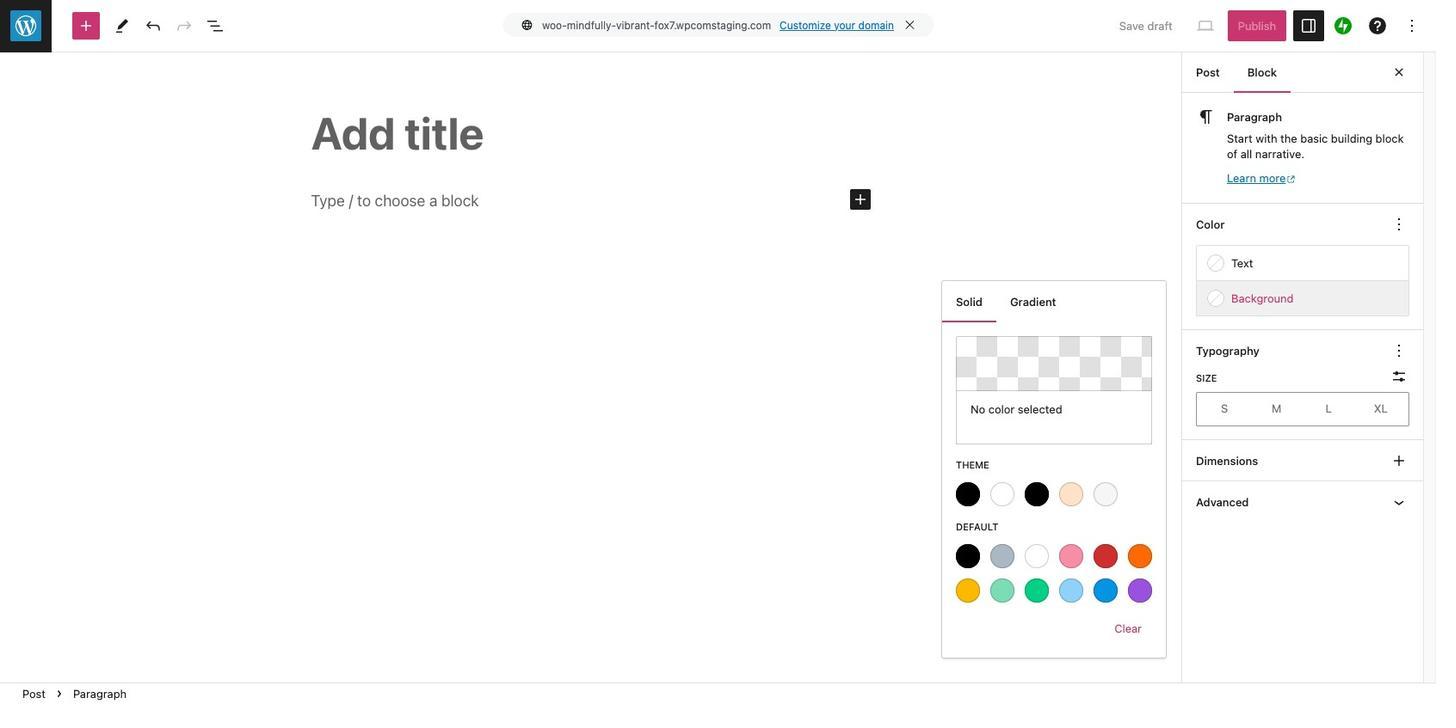 Task type: vqa. For each thing, say whether or not it's contained in the screenshot.
Default group
yes



Task type: describe. For each thing, give the bounding box(es) containing it.
set custom size image
[[1389, 366, 1410, 387]]

block
[[1376, 132, 1404, 145]]

dimensions
[[1196, 454, 1258, 468]]

1 horizontal spatial post button
[[1182, 52, 1234, 93]]

theme
[[956, 460, 989, 471]]

xl
[[1374, 402, 1388, 416]]

publish
[[1238, 19, 1276, 33]]

start
[[1227, 132, 1253, 145]]

fox7.wpcomstaging.com
[[655, 19, 771, 31]]

your
[[834, 19, 856, 31]]

Small button
[[1199, 395, 1251, 424]]

the
[[1281, 132, 1297, 145]]

more
[[1259, 172, 1286, 185]]

1 horizontal spatial post
[[1196, 65, 1220, 79]]

advanced
[[1196, 495, 1249, 509]]

theme group
[[956, 483, 1152, 507]]

no color selected
[[971, 403, 1062, 417]]

save
[[1119, 19, 1145, 33]]

customize
[[780, 19, 831, 31]]

Medium button
[[1251, 395, 1303, 424]]

0 horizontal spatial post button
[[15, 684, 52, 705]]

default
[[956, 522, 999, 533]]

Extra Large button
[[1355, 395, 1407, 424]]

text
[[1231, 256, 1253, 270]]

save draft
[[1119, 19, 1173, 33]]

color options image
[[1389, 214, 1410, 235]]

background button
[[1197, 281, 1409, 315]]

editor content region
[[0, 52, 1182, 683]]

0 vertical spatial paragraph
[[1227, 110, 1282, 124]]

block
[[1248, 65, 1277, 79]]

selected
[[1018, 403, 1062, 417]]

size
[[1196, 372, 1217, 384]]

building
[[1331, 132, 1373, 145]]

with
[[1256, 132, 1278, 145]]

paragraph inside block breadcrumb list
[[73, 688, 127, 701]]

no
[[971, 403, 985, 417]]

help image
[[1367, 15, 1388, 36]]

font size option group
[[1196, 392, 1410, 426]]

basic
[[1301, 132, 1328, 145]]

settings image
[[1299, 15, 1319, 36]]

woo-
[[542, 19, 567, 31]]

document overview image
[[205, 15, 225, 36]]

gradient button
[[996, 281, 1070, 323]]

solid button
[[942, 281, 996, 323]]

tools image
[[112, 15, 133, 36]]



Task type: locate. For each thing, give the bounding box(es) containing it.
post button
[[1182, 52, 1234, 93], [15, 684, 52, 705]]

0 vertical spatial post button
[[1182, 52, 1234, 93]]

draft
[[1148, 19, 1173, 33]]

learn more
[[1227, 172, 1286, 185]]

preview image
[[1195, 15, 1216, 36]]

tab list containing solid
[[942, 281, 1166, 323]]

color
[[1196, 217, 1225, 231]]

1 vertical spatial post
[[22, 688, 46, 701]]

advanced button
[[1182, 482, 1423, 523]]

learn
[[1227, 172, 1256, 185]]

Large button
[[1303, 395, 1355, 424]]

size element
[[1196, 372, 1217, 385]]

typography
[[1196, 344, 1260, 358]]

options image
[[1402, 15, 1422, 36]]

publish button
[[1228, 10, 1287, 41]]

undo image
[[143, 15, 164, 36]]

vibrant-
[[616, 19, 655, 31]]

gradient
[[1010, 295, 1056, 309]]

tab list
[[942, 281, 1166, 323]]

background
[[1231, 291, 1294, 305]]

add block image
[[850, 189, 871, 210]]

1 vertical spatial paragraph
[[73, 688, 127, 701]]

block breadcrumb list
[[0, 684, 149, 705]]

woo-mindfully-vibrant-fox7.wpcomstaging.com customize your domain
[[542, 19, 894, 31]]

start with the basic building block of all narrative.
[[1227, 132, 1404, 161]]

post
[[1196, 65, 1220, 79], [22, 688, 46, 701]]

0 horizontal spatial post
[[22, 688, 46, 701]]

m
[[1272, 402, 1282, 416]]

clear
[[1115, 623, 1142, 636]]

s
[[1221, 402, 1228, 416]]

block button
[[1234, 52, 1291, 93]]

toggle block inserter image
[[76, 15, 96, 36]]

save draft button
[[1109, 10, 1183, 41]]

0 horizontal spatial paragraph
[[73, 688, 127, 701]]

mindfully-
[[567, 19, 616, 31]]

of
[[1227, 147, 1238, 161]]

1 vertical spatial post button
[[15, 684, 52, 705]]

jetpack image
[[1335, 17, 1352, 34]]

dimensions options image
[[1389, 451, 1410, 471]]

paragraph
[[1227, 110, 1282, 124], [73, 688, 127, 701]]

color
[[989, 403, 1015, 417]]

customize your domain button
[[780, 19, 894, 31]]

redo image
[[174, 15, 194, 36]]

all
[[1241, 147, 1252, 161]]

close settings image
[[1389, 62, 1410, 83]]

default group
[[956, 545, 1152, 604]]

solid
[[956, 295, 983, 309]]

typography options image
[[1389, 340, 1410, 361]]

narrative.
[[1255, 147, 1305, 161]]

l
[[1326, 402, 1332, 416]]

post inside block breadcrumb list
[[22, 688, 46, 701]]

learn more link
[[1227, 171, 1297, 186]]

0 vertical spatial post
[[1196, 65, 1220, 79]]

1 horizontal spatial paragraph
[[1227, 110, 1282, 124]]

clear button
[[1104, 614, 1152, 645]]

domain
[[858, 19, 894, 31]]

text button
[[1197, 246, 1409, 280]]



